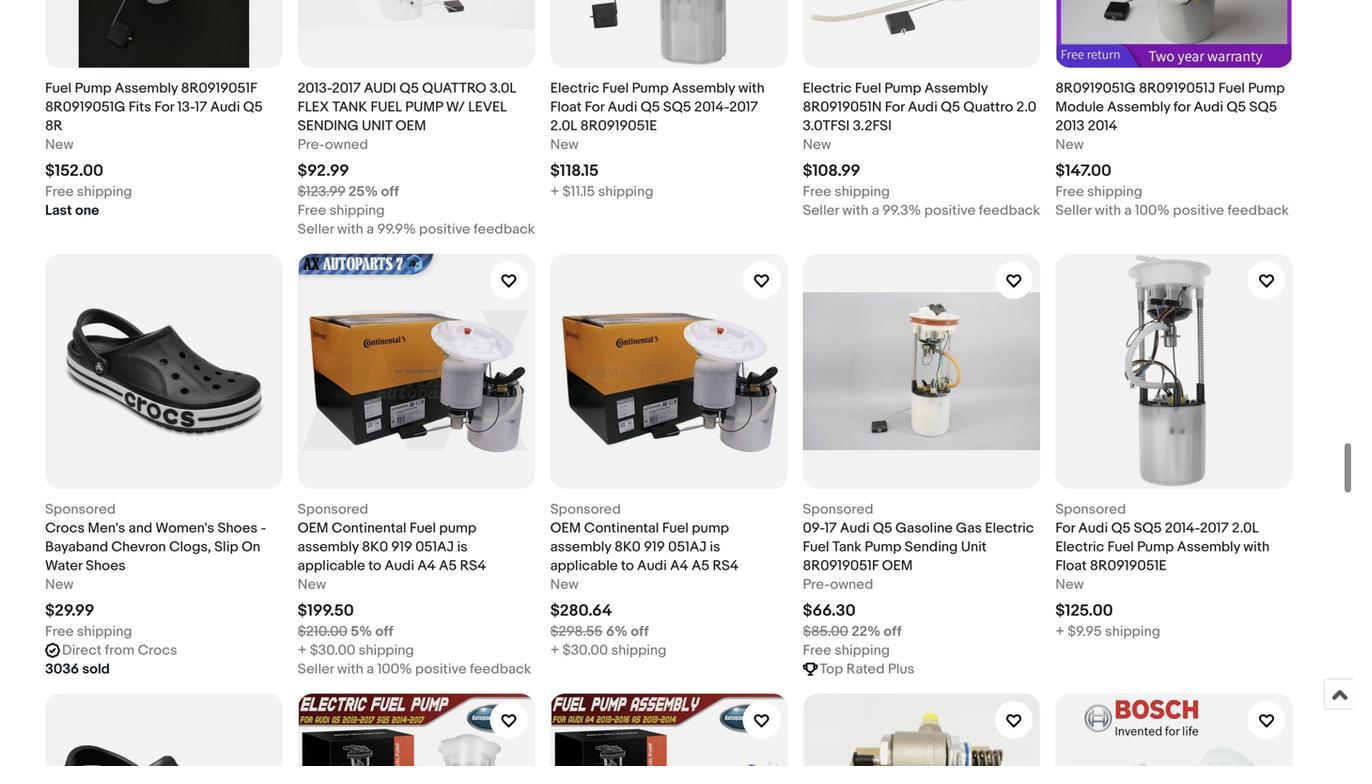 Task type: describe. For each thing, give the bounding box(es) containing it.
assembly inside electric fuel pump assembly 8r0919051n for audi q5 quattro 2.0 3.0tfsi 3.2fsi new $108.99 free shipping seller with a 99.3% positive feedback
[[925, 80, 988, 97]]

2014- inside electric fuel pump assembly with float for audi q5 sq5 2014-2017 2.0l 8r0919051e new $118.15 + $11.15 shipping
[[695, 99, 730, 116]]

Top Rated Plus text field
[[820, 660, 915, 679]]

$66.30
[[803, 601, 856, 621]]

fuel inside 8r0919051g 8r0919051j fuel pump module assembly for audi q5 sq5 2013 2014 new $147.00 free shipping seller with a 100% positive feedback
[[1219, 80, 1246, 97]]

2013-
[[298, 80, 332, 97]]

off for $280.64
[[631, 623, 649, 640]]

previous price $210.00 5% off text field
[[298, 622, 394, 641]]

919 for $199.50
[[392, 539, 413, 556]]

free shipping text field up top
[[803, 641, 890, 660]]

previous price $123.99 25% off text field
[[298, 182, 399, 201]]

$152.00 text field
[[45, 161, 103, 181]]

100% inside sponsored oem continental fuel pump assembly 8k0 919 051aj is applicable to audi a4 a5 rs4 new $199.50 $210.00 5% off + $30.00 shipping seller with a 100% positive feedback
[[377, 661, 412, 678]]

shipping inside electric fuel pump assembly 8r0919051n for audi q5 quattro 2.0 3.0tfsi 3.2fsi new $108.99 free shipping seller with a 99.3% positive feedback
[[835, 183, 890, 200]]

and
[[129, 520, 152, 537]]

with inside sponsored oem continental fuel pump assembly 8k0 919 051aj is applicable to audi a4 a5 rs4 new $199.50 $210.00 5% off + $30.00 shipping seller with a 100% positive feedback
[[337, 661, 364, 678]]

for inside fuel pump assembly 8r0919051f 8r0919051g fits for 13-17 audi q5 8r new $152.00 free shipping last one
[[155, 99, 174, 116]]

25%
[[349, 183, 378, 200]]

$199.50
[[298, 601, 354, 621]]

seller inside 8r0919051g 8r0919051j fuel pump module assembly for audi q5 sq5 2013 2014 new $147.00 free shipping seller with a 100% positive feedback
[[1056, 202, 1092, 219]]

q5 inside electric fuel pump assembly with float for audi q5 sq5 2014-2017 2.0l 8r0919051e new $118.15 + $11.15 shipping
[[641, 99, 660, 116]]

Last one text field
[[45, 201, 99, 220]]

men's
[[88, 520, 125, 537]]

fuel
[[371, 99, 402, 116]]

0 vertical spatial seller with a 100% positive feedback text field
[[1056, 201, 1290, 220]]

with inside 2013-2017 audi q5 quattro 3.0l flex tank fuel pump w/ level sending unit oem pre-owned $92.99 $123.99 25% off free shipping seller with a 99.9% positive feedback
[[337, 221, 364, 238]]

8k0 for $199.50
[[362, 539, 388, 556]]

assembly inside fuel pump assembly 8r0919051f 8r0919051g fits for 13-17 audi q5 8r new $152.00 free shipping last one
[[115, 80, 178, 97]]

sponsored 09-17 audi q5 gasoline gas electric fuel tank pump sending unit 8r0919051f oem pre-owned $66.30 $85.00 22% off free shipping
[[803, 501, 1035, 659]]

plus
[[888, 661, 915, 678]]

sq5 for 8r0919051e
[[664, 99, 692, 116]]

applicable for $199.50
[[298, 558, 365, 574]]

for inside electric fuel pump assembly with float for audi q5 sq5 2014-2017 2.0l 8r0919051e new $118.15 + $11.15 shipping
[[585, 99, 605, 116]]

assembly inside electric fuel pump assembly with float for audi q5 sq5 2014-2017 2.0l 8r0919051e new $118.15 + $11.15 shipping
[[672, 80, 736, 97]]

8r0919051f inside fuel pump assembly 8r0919051f 8r0919051g fits for 13-17 audi q5 8r new $152.00 free shipping last one
[[181, 80, 257, 97]]

13-
[[177, 99, 195, 116]]

2017 inside sponsored for audi q5 sq5 2014-2017 2.0l electric fuel pump assembly with float 8r0919051e new $125.00 + $9.95 shipping
[[1201, 520, 1229, 537]]

$125.00 text field
[[1056, 601, 1114, 621]]

new inside sponsored oem continental fuel pump assembly 8k0 919 051aj is applicable to audi a4 a5 rs4 new $199.50 $210.00 5% off + $30.00 shipping seller with a 100% positive feedback
[[298, 576, 326, 593]]

2014
[[1088, 118, 1118, 134]]

3.2fsi
[[853, 118, 892, 134]]

sending
[[298, 118, 359, 134]]

09-
[[803, 520, 825, 537]]

bayaband
[[45, 539, 108, 556]]

a inside electric fuel pump assembly 8r0919051n for audi q5 quattro 2.0 3.0tfsi 3.2fsi new $108.99 free shipping seller with a 99.3% positive feedback
[[872, 202, 880, 219]]

fuel inside electric fuel pump assembly with float for audi q5 sq5 2014-2017 2.0l 8r0919051e new $118.15 + $11.15 shipping
[[603, 80, 629, 97]]

sponsored oem continental fuel pump assembly 8k0 919 051aj is applicable to audi a4 a5 rs4 new $199.50 $210.00 5% off + $30.00 shipping seller with a 100% positive feedback
[[298, 501, 532, 678]]

sponsored for shipping
[[45, 501, 116, 518]]

free shipping text field down $147.00 text field
[[1056, 182, 1143, 201]]

Free shipping text field
[[45, 182, 132, 201]]

electric inside electric fuel pump assembly with float for audi q5 sq5 2014-2017 2.0l 8r0919051e new $118.15 + $11.15 shipping
[[551, 80, 600, 97]]

continental for $280.64
[[584, 520, 659, 537]]

99.9%
[[377, 221, 416, 238]]

3.0l
[[490, 80, 517, 97]]

electric fuel pump assembly 8r0919051n for audi q5 quattro 2.0 3.0tfsi 3.2fsi new $108.99 free shipping seller with a 99.3% positive feedback
[[803, 80, 1041, 219]]

2013-2017 audi q5 quattro 3.0l flex tank fuel pump w/ level sending unit oem pre-owned $92.99 $123.99 25% off free shipping seller with a 99.9% positive feedback
[[298, 80, 535, 238]]

audi inside the sponsored oem continental fuel pump assembly 8k0 919 051aj is applicable to audi a4 a5 rs4 new $280.64 $298.55 6% off + $30.00 shipping
[[638, 558, 667, 574]]

pump for $199.50
[[439, 520, 477, 537]]

pre-owned text field for $66.30
[[803, 575, 874, 594]]

top
[[820, 661, 844, 678]]

new text field for $125.00
[[1056, 575, 1084, 594]]

$210.00
[[298, 623, 348, 640]]

8r0919051f inside sponsored 09-17 audi q5 gasoline gas electric fuel tank pump sending unit 8r0919051f oem pre-owned $66.30 $85.00 22% off free shipping
[[803, 558, 879, 574]]

new text field for $118.15
[[551, 135, 579, 154]]

with inside 8r0919051g 8r0919051j fuel pump module assembly for audi q5 sq5 2013 2014 new $147.00 free shipping seller with a 100% positive feedback
[[1096, 202, 1122, 219]]

pump inside electric fuel pump assembly with float for audi q5 sq5 2014-2017 2.0l 8r0919051e new $118.15 + $11.15 shipping
[[632, 80, 669, 97]]

free inside fuel pump assembly 8r0919051f 8r0919051g fits for 13-17 audi q5 8r new $152.00 free shipping last one
[[45, 183, 74, 200]]

float inside sponsored for audi q5 sq5 2014-2017 2.0l electric fuel pump assembly with float 8r0919051e new $125.00 + $9.95 shipping
[[1056, 558, 1087, 574]]

2.0l inside electric fuel pump assembly with float for audi q5 sq5 2014-2017 2.0l 8r0919051e new $118.15 + $11.15 shipping
[[551, 118, 578, 134]]

oem inside 2013-2017 audi q5 quattro 3.0l flex tank fuel pump w/ level sending unit oem pre-owned $92.99 $123.99 25% off free shipping seller with a 99.9% positive feedback
[[396, 118, 426, 134]]

sq5 for $147.00
[[1250, 99, 1278, 116]]

top rated plus
[[820, 661, 915, 678]]

crocs inside sponsored crocs men's and women's shoes - bayaband chevron clogs, slip on water shoes new $29.99 free shipping
[[45, 520, 85, 537]]

fuel inside sponsored oem continental fuel pump assembly 8k0 919 051aj is applicable to audi a4 a5 rs4 new $199.50 $210.00 5% off + $30.00 shipping seller with a 100% positive feedback
[[410, 520, 436, 537]]

+ $30.00 shipping text field
[[551, 641, 667, 660]]

flex
[[298, 99, 329, 116]]

+ $9.95 shipping text field
[[1056, 622, 1161, 641]]

fuel inside the sponsored oem continental fuel pump assembly 8k0 919 051aj is applicable to audi a4 a5 rs4 new $280.64 $298.55 6% off + $30.00 shipping
[[663, 520, 689, 537]]

8r0919051g inside fuel pump assembly 8r0919051f 8r0919051g fits for 13-17 audi q5 8r new $152.00 free shipping last one
[[45, 99, 126, 116]]

free shipping text field down $123.99
[[298, 201, 385, 220]]

+ inside electric fuel pump assembly with float for audi q5 sq5 2014-2017 2.0l 8r0919051e new $118.15 + $11.15 shipping
[[551, 183, 560, 200]]

sponsored for $199.50
[[298, 501, 369, 518]]

+ $11.15 shipping text field
[[551, 182, 654, 201]]

gasoline
[[896, 520, 953, 537]]

tank
[[833, 539, 862, 556]]

+ inside sponsored for audi q5 sq5 2014-2017 2.0l electric fuel pump assembly with float 8r0919051e new $125.00 + $9.95 shipping
[[1056, 623, 1065, 640]]

tank
[[332, 99, 368, 116]]

-
[[261, 520, 266, 537]]

fuel inside electric fuel pump assembly 8r0919051n for audi q5 quattro 2.0 3.0tfsi 3.2fsi new $108.99 free shipping seller with a 99.3% positive feedback
[[855, 80, 882, 97]]

assembly for $280.64
[[551, 539, 612, 556]]

positive inside sponsored oem continental fuel pump assembly 8k0 919 051aj is applicable to audi a4 a5 rs4 new $199.50 $210.00 5% off + $30.00 shipping seller with a 100% positive feedback
[[415, 661, 467, 678]]

direct
[[62, 642, 102, 659]]

+ inside the sponsored oem continental fuel pump assembly 8k0 919 051aj is applicable to audi a4 a5 rs4 new $280.64 $298.55 6% off + $30.00 shipping
[[551, 642, 560, 659]]

8r0919051j
[[1140, 80, 1216, 97]]

pump inside 8r0919051g 8r0919051j fuel pump module assembly for audi q5 sq5 2013 2014 new $147.00 free shipping seller with a 100% positive feedback
[[1249, 80, 1286, 97]]

new inside electric fuel pump assembly 8r0919051n for audi q5 quattro 2.0 3.0tfsi 3.2fsi new $108.99 free shipping seller with a 99.3% positive feedback
[[803, 136, 832, 153]]

pre-owned text field for $92.99
[[298, 135, 368, 154]]

off for $92.99
[[381, 183, 399, 200]]

$92.99
[[298, 161, 349, 181]]

feedback inside 8r0919051g 8r0919051j fuel pump module assembly for audi q5 sq5 2013 2014 new $147.00 free shipping seller with a 100% positive feedback
[[1228, 202, 1290, 219]]

new inside 8r0919051g 8r0919051j fuel pump module assembly for audi q5 sq5 2013 2014 new $147.00 free shipping seller with a 100% positive feedback
[[1056, 136, 1084, 153]]

audi inside electric fuel pump assembly with float for audi q5 sq5 2014-2017 2.0l 8r0919051e new $118.15 + $11.15 shipping
[[608, 99, 638, 116]]

assembly inside sponsored for audi q5 sq5 2014-2017 2.0l electric fuel pump assembly with float 8r0919051e new $125.00 + $9.95 shipping
[[1178, 539, 1241, 556]]

new inside the sponsored oem continental fuel pump assembly 8k0 919 051aj is applicable to audi a4 a5 rs4 new $280.64 $298.55 6% off + $30.00 shipping
[[551, 576, 579, 593]]

Sponsored text field
[[551, 500, 621, 519]]

shipping inside 8r0919051g 8r0919051j fuel pump module assembly for audi q5 sq5 2013 2014 new $147.00 free shipping seller with a 100% positive feedback
[[1088, 183, 1143, 200]]

electric inside sponsored for audi q5 sq5 2014-2017 2.0l electric fuel pump assembly with float 8r0919051e new $125.00 + $9.95 shipping
[[1056, 539, 1105, 556]]

free inside sponsored crocs men's and women's shoes - bayaband chevron clogs, slip on water shoes new $29.99 free shipping
[[45, 623, 74, 640]]

crocs inside direct from crocs text box
[[138, 642, 177, 659]]

chevron
[[111, 539, 166, 556]]

q5 inside fuel pump assembly 8r0919051f 8r0919051g fits for 13-17 audi q5 8r new $152.00 free shipping last one
[[243, 99, 263, 116]]

for inside sponsored for audi q5 sq5 2014-2017 2.0l electric fuel pump assembly with float 8r0919051e new $125.00 + $9.95 shipping
[[1056, 520, 1076, 537]]

6%
[[606, 623, 628, 640]]

shipping inside sponsored for audi q5 sq5 2014-2017 2.0l electric fuel pump assembly with float 8r0919051e new $125.00 + $9.95 shipping
[[1106, 623, 1161, 640]]

pump inside sponsored for audi q5 sq5 2014-2017 2.0l electric fuel pump assembly with float 8r0919051e new $125.00 + $9.95 shipping
[[1138, 539, 1175, 556]]

clogs,
[[169, 539, 211, 556]]

audi inside sponsored for audi q5 sq5 2014-2017 2.0l electric fuel pump assembly with float 8r0919051e new $125.00 + $9.95 shipping
[[1079, 520, 1109, 537]]

shipping inside sponsored 09-17 audi q5 gasoline gas electric fuel tank pump sending unit 8r0919051f oem pre-owned $66.30 $85.00 22% off free shipping
[[835, 642, 890, 659]]

22%
[[852, 623, 881, 640]]

$29.99 text field
[[45, 601, 94, 621]]

audi inside electric fuel pump assembly 8r0919051n for audi q5 quattro 2.0 3.0tfsi 3.2fsi new $108.99 free shipping seller with a 99.3% positive feedback
[[908, 99, 938, 116]]

pump inside fuel pump assembly 8r0919051f 8r0919051g fits for 13-17 audi q5 8r new $152.00 free shipping last one
[[75, 80, 112, 97]]

8r0919051g 8r0919051j fuel pump module assembly for audi q5 sq5 2013 2014 new $147.00 free shipping seller with a 100% positive feedback
[[1056, 80, 1290, 219]]

audi
[[364, 80, 397, 97]]

$118.15
[[551, 161, 599, 181]]

5%
[[351, 623, 372, 640]]

electric inside sponsored 09-17 audi q5 gasoline gas electric fuel tank pump sending unit 8r0919051f oem pre-owned $66.30 $85.00 22% off free shipping
[[986, 520, 1035, 537]]

Seller with a 99.3% positive feedback text field
[[803, 201, 1041, 220]]

positive inside 8r0919051g 8r0919051j fuel pump module assembly for audi q5 sq5 2013 2014 new $147.00 free shipping seller with a 100% positive feedback
[[1174, 202, 1225, 219]]

sq5 inside sponsored for audi q5 sq5 2014-2017 2.0l electric fuel pump assembly with float 8r0919051e new $125.00 + $9.95 shipping
[[1135, 520, 1163, 537]]

a5 for $199.50
[[439, 558, 457, 574]]

seller inside sponsored oem continental fuel pump assembly 8k0 919 051aj is applicable to audi a4 a5 rs4 new $199.50 $210.00 5% off + $30.00 shipping seller with a 100% positive feedback
[[298, 661, 334, 678]]

new inside sponsored for audi q5 sq5 2014-2017 2.0l electric fuel pump assembly with float 8r0919051e new $125.00 + $9.95 shipping
[[1056, 576, 1084, 593]]

a4 for $199.50
[[418, 558, 436, 574]]

sponsored text field for $66.30
[[803, 500, 874, 519]]

quattro
[[422, 80, 487, 97]]

2013
[[1056, 118, 1085, 134]]

free inside sponsored 09-17 audi q5 gasoline gas electric fuel tank pump sending unit 8r0919051f oem pre-owned $66.30 $85.00 22% off free shipping
[[803, 642, 832, 659]]

unit
[[962, 539, 987, 556]]

feedback inside electric fuel pump assembly 8r0919051n for audi q5 quattro 2.0 3.0tfsi 3.2fsi new $108.99 free shipping seller with a 99.3% positive feedback
[[979, 202, 1041, 219]]

feedback inside sponsored oem continental fuel pump assembly 8k0 919 051aj is applicable to audi a4 a5 rs4 new $199.50 $210.00 5% off + $30.00 shipping seller with a 100% positive feedback
[[470, 661, 532, 678]]

$152.00
[[45, 161, 103, 181]]

to for $199.50
[[369, 558, 382, 574]]

4 sponsored text field from the left
[[1056, 500, 1127, 519]]

$298.55
[[551, 623, 603, 640]]

module
[[1056, 99, 1105, 116]]

a inside 2013-2017 audi q5 quattro 3.0l flex tank fuel pump w/ level sending unit oem pre-owned $92.99 $123.99 25% off free shipping seller with a 99.9% positive feedback
[[367, 221, 374, 238]]

last
[[45, 202, 72, 219]]

sending
[[905, 539, 958, 556]]

3.0tfsi
[[803, 118, 850, 134]]

a4 for $280.64
[[670, 558, 689, 574]]

$125.00
[[1056, 601, 1114, 621]]

$29.99
[[45, 601, 94, 621]]

one
[[75, 202, 99, 219]]

for inside electric fuel pump assembly 8r0919051n for audi q5 quattro 2.0 3.0tfsi 3.2fsi new $108.99 free shipping seller with a 99.3% positive feedback
[[885, 99, 905, 116]]

919 for $280.64
[[644, 539, 665, 556]]

level
[[468, 99, 507, 116]]

shipping inside sponsored oem continental fuel pump assembly 8k0 919 051aj is applicable to audi a4 a5 rs4 new $199.50 $210.00 5% off + $30.00 shipping seller with a 100% positive feedback
[[359, 642, 414, 659]]

pump inside sponsored 09-17 audi q5 gasoline gas electric fuel tank pump sending unit 8r0919051f oem pre-owned $66.30 $85.00 22% off free shipping
[[865, 539, 902, 556]]

with inside electric fuel pump assembly with float for audi q5 sq5 2014-2017 2.0l 8r0919051e new $118.15 + $11.15 shipping
[[739, 80, 765, 97]]



Task type: vqa. For each thing, say whether or not it's contained in the screenshot.
the leftmost 'float'
yes



Task type: locate. For each thing, give the bounding box(es) containing it.
1 $30.00 from the left
[[310, 642, 356, 659]]

8r0919051f down tank
[[803, 558, 879, 574]]

is inside sponsored oem continental fuel pump assembly 8k0 919 051aj is applicable to audi a4 a5 rs4 new $199.50 $210.00 5% off + $30.00 shipping seller with a 100% positive feedback
[[457, 539, 468, 556]]

1 horizontal spatial 2014-
[[1166, 520, 1201, 537]]

sq5 inside electric fuel pump assembly with float for audi q5 sq5 2014-2017 2.0l 8r0919051e new $118.15 + $11.15 shipping
[[664, 99, 692, 116]]

q5 inside electric fuel pump assembly 8r0919051n for audi q5 quattro 2.0 3.0tfsi 3.2fsi new $108.99 free shipping seller with a 99.3% positive feedback
[[941, 99, 961, 116]]

$280.64
[[551, 601, 613, 621]]

electric right 3.0l
[[551, 80, 600, 97]]

0 horizontal spatial 8r0919051e
[[581, 118, 658, 134]]

free down $85.00
[[803, 642, 832, 659]]

sponsored inside sponsored for audi q5 sq5 2014-2017 2.0l electric fuel pump assembly with float 8r0919051e new $125.00 + $9.95 shipping
[[1056, 501, 1127, 518]]

+
[[551, 183, 560, 200], [1056, 623, 1065, 640], [298, 642, 307, 659], [551, 642, 560, 659]]

1 horizontal spatial 8r0919051e
[[1091, 558, 1167, 574]]

0 horizontal spatial $30.00
[[310, 642, 356, 659]]

1 horizontal spatial 919
[[644, 539, 665, 556]]

17
[[195, 99, 207, 116], [825, 520, 837, 537]]

1 vertical spatial seller with a 100% positive feedback text field
[[298, 660, 532, 679]]

2 $30.00 from the left
[[563, 642, 608, 659]]

Seller with a 100% positive feedback text field
[[1056, 201, 1290, 220], [298, 660, 532, 679]]

$9.95
[[1068, 623, 1103, 640]]

0 vertical spatial 17
[[195, 99, 207, 116]]

owned down sending
[[325, 136, 368, 153]]

1 horizontal spatial 2.0l
[[1233, 520, 1260, 537]]

1 horizontal spatial $30.00
[[563, 642, 608, 659]]

+ down $298.55
[[551, 642, 560, 659]]

5 sponsored from the left
[[1056, 501, 1127, 518]]

pre-
[[298, 136, 325, 153], [803, 576, 831, 593]]

0 horizontal spatial 8k0
[[362, 539, 388, 556]]

1 assembly from the left
[[298, 539, 359, 556]]

3036 sold text field
[[45, 660, 110, 679]]

$66.30 text field
[[803, 601, 856, 621]]

free
[[45, 183, 74, 200], [803, 183, 832, 200], [1056, 183, 1085, 200], [298, 202, 326, 219], [45, 623, 74, 640], [803, 642, 832, 659]]

pump inside electric fuel pump assembly 8r0919051n for audi q5 quattro 2.0 3.0tfsi 3.2fsi new $108.99 free shipping seller with a 99.3% positive feedback
[[885, 80, 922, 97]]

1 rs4 from the left
[[460, 558, 486, 574]]

2 horizontal spatial 2017
[[1201, 520, 1229, 537]]

free down $147.00 text field
[[1056, 183, 1085, 200]]

assembly up $199.50 text field
[[298, 539, 359, 556]]

assembly for $199.50
[[298, 539, 359, 556]]

assembly inside the sponsored oem continental fuel pump assembly 8k0 919 051aj is applicable to audi a4 a5 rs4 new $280.64 $298.55 6% off + $30.00 shipping
[[551, 539, 612, 556]]

+ $30.00 shipping text field
[[298, 641, 414, 660]]

$30.00 down $210.00
[[310, 642, 356, 659]]

2017
[[332, 80, 361, 97], [730, 99, 759, 116], [1201, 520, 1229, 537]]

1 vertical spatial owned
[[831, 576, 874, 593]]

0 horizontal spatial 051aj
[[416, 539, 454, 556]]

1 horizontal spatial 8r0919051f
[[803, 558, 879, 574]]

1 sponsored from the left
[[45, 501, 116, 518]]

1 vertical spatial 17
[[825, 520, 837, 537]]

rs4 for $199.50
[[460, 558, 486, 574]]

sq5
[[664, 99, 692, 116], [1250, 99, 1278, 116], [1135, 520, 1163, 537]]

oem inside sponsored oem continental fuel pump assembly 8k0 919 051aj is applicable to audi a4 a5 rs4 new $199.50 $210.00 5% off + $30.00 shipping seller with a 100% positive feedback
[[298, 520, 329, 537]]

+ left $11.15
[[551, 183, 560, 200]]

pump inside the sponsored oem continental fuel pump assembly 8k0 919 051aj is applicable to audi a4 a5 rs4 new $280.64 $298.55 6% off + $30.00 shipping
[[692, 520, 730, 537]]

new text field for $199.50
[[298, 575, 326, 594]]

audi up + $11.15 shipping "text box"
[[608, 99, 638, 116]]

99.3%
[[883, 202, 922, 219]]

continental down sponsored text field
[[584, 520, 659, 537]]

applicable
[[298, 558, 365, 574], [551, 558, 618, 574]]

shipping down $147.00
[[1088, 183, 1143, 200]]

new inside fuel pump assembly 8r0919051f 8r0919051g fits for 13-17 audi q5 8r new $152.00 free shipping last one
[[45, 136, 74, 153]]

8r0919051n
[[803, 99, 882, 116]]

Sponsored text field
[[45, 500, 116, 519], [298, 500, 369, 519], [803, 500, 874, 519], [1056, 500, 1127, 519]]

1 horizontal spatial pre-
[[803, 576, 831, 593]]

new inside electric fuel pump assembly with float for audi q5 sq5 2014-2017 2.0l 8r0919051e new $118.15 + $11.15 shipping
[[551, 136, 579, 153]]

pre- up $66.30 text box
[[803, 576, 831, 593]]

free down $123.99
[[298, 202, 326, 219]]

8r
[[45, 118, 63, 134]]

sponsored text field for $199.50
[[298, 500, 369, 519]]

to for $280.64
[[621, 558, 634, 574]]

$118.15 text field
[[551, 161, 599, 181]]

free inside 2013-2017 audi q5 quattro 3.0l flex tank fuel pump w/ level sending unit oem pre-owned $92.99 $123.99 25% off free shipping seller with a 99.9% positive feedback
[[298, 202, 326, 219]]

1 horizontal spatial 100%
[[1136, 202, 1170, 219]]

rs4
[[460, 558, 486, 574], [713, 558, 739, 574]]

pre- for $66.30
[[803, 576, 831, 593]]

1 horizontal spatial assembly
[[551, 539, 612, 556]]

1 is from the left
[[457, 539, 468, 556]]

off right 6%
[[631, 623, 649, 640]]

0 horizontal spatial a4
[[418, 558, 436, 574]]

+ left $9.95 on the bottom of page
[[1056, 623, 1065, 640]]

free down $29.99 'text box'
[[45, 623, 74, 640]]

pre- for $92.99
[[298, 136, 325, 153]]

8r0919051e up $118.15
[[581, 118, 658, 134]]

1 horizontal spatial owned
[[831, 576, 874, 593]]

off inside the sponsored oem continental fuel pump assembly 8k0 919 051aj is applicable to audi a4 a5 rs4 new $280.64 $298.55 6% off + $30.00 shipping
[[631, 623, 649, 640]]

electric up '$125.00' text box
[[1056, 539, 1105, 556]]

assembly inside 8r0919051g 8r0919051j fuel pump module assembly for audi q5 sq5 2013 2014 new $147.00 free shipping seller with a 100% positive feedback
[[1108, 99, 1171, 116]]

$30.00 for $280.64
[[563, 642, 608, 659]]

owned inside sponsored 09-17 audi q5 gasoline gas electric fuel tank pump sending unit 8r0919051f oem pre-owned $66.30 $85.00 22% off free shipping
[[831, 576, 874, 593]]

0 vertical spatial pre-
[[298, 136, 325, 153]]

$30.00 inside sponsored oem continental fuel pump assembly 8k0 919 051aj is applicable to audi a4 a5 rs4 new $199.50 $210.00 5% off + $30.00 shipping seller with a 100% positive feedback
[[310, 642, 356, 659]]

2 applicable from the left
[[551, 558, 618, 574]]

8k0 down sponsored text field
[[615, 539, 641, 556]]

seller down $123.99
[[298, 221, 334, 238]]

for up $118.15
[[585, 99, 605, 116]]

0 horizontal spatial to
[[369, 558, 382, 574]]

8r0919051e inside sponsored for audi q5 sq5 2014-2017 2.0l electric fuel pump assembly with float 8r0919051e new $125.00 + $9.95 shipping
[[1091, 558, 1167, 574]]

q5 inside 2013-2017 audi q5 quattro 3.0l flex tank fuel pump w/ level sending unit oem pre-owned $92.99 $123.99 25% off free shipping seller with a 99.9% positive feedback
[[400, 80, 419, 97]]

051aj inside sponsored oem continental fuel pump assembly 8k0 919 051aj is applicable to audi a4 a5 rs4 new $199.50 $210.00 5% off + $30.00 shipping seller with a 100% positive feedback
[[416, 539, 454, 556]]

Free shipping text field
[[803, 182, 890, 201], [1056, 182, 1143, 201], [298, 201, 385, 220], [45, 622, 132, 641], [803, 641, 890, 660]]

for
[[1174, 99, 1191, 116]]

electric fuel pump assembly with float for audi q5 sq5 2014-2017 2.0l 8r0919051e new $118.15 + $11.15 shipping
[[551, 80, 765, 200]]

to up 6%
[[621, 558, 634, 574]]

new up $118.15 text box
[[551, 136, 579, 153]]

rs4 inside the sponsored oem continental fuel pump assembly 8k0 919 051aj is applicable to audi a4 a5 rs4 new $280.64 $298.55 6% off + $30.00 shipping
[[713, 558, 739, 574]]

for up 3.2fsi
[[885, 99, 905, 116]]

off right the 25%
[[381, 183, 399, 200]]

seller down the $108.99 "text field"
[[803, 202, 840, 219]]

applicable up "$280.64" text field
[[551, 558, 618, 574]]

1 pump from the left
[[439, 520, 477, 537]]

sponsored oem continental fuel pump assembly 8k0 919 051aj is applicable to audi a4 a5 rs4 new $280.64 $298.55 6% off + $30.00 shipping
[[551, 501, 739, 659]]

2 a5 from the left
[[692, 558, 710, 574]]

2 pump from the left
[[692, 520, 730, 537]]

owned up $66.30 text box
[[831, 576, 874, 593]]

2.0
[[1017, 99, 1037, 116]]

rated
[[847, 661, 885, 678]]

8r0919051f up 13-
[[181, 80, 257, 97]]

0 vertical spatial 100%
[[1136, 202, 1170, 219]]

sponsored inside sponsored crocs men's and women's shoes - bayaband chevron clogs, slip on water shoes new $29.99 free shipping
[[45, 501, 116, 518]]

2 sponsored text field from the left
[[298, 500, 369, 519]]

3036 sold
[[45, 661, 110, 678]]

audi up tank
[[840, 520, 870, 537]]

2 assembly from the left
[[551, 539, 612, 556]]

$199.50 text field
[[298, 601, 354, 621]]

1 sponsored text field from the left
[[45, 500, 116, 519]]

pump for $280.64
[[692, 520, 730, 537]]

2 a4 from the left
[[670, 558, 689, 574]]

0 horizontal spatial assembly
[[298, 539, 359, 556]]

sponsored for +
[[1056, 501, 1127, 518]]

a5 inside the sponsored oem continental fuel pump assembly 8k0 919 051aj is applicable to audi a4 a5 rs4 new $280.64 $298.55 6% off + $30.00 shipping
[[692, 558, 710, 574]]

0 horizontal spatial owned
[[325, 136, 368, 153]]

1 horizontal spatial float
[[1056, 558, 1087, 574]]

1 vertical spatial new text field
[[1056, 575, 1084, 594]]

seller
[[803, 202, 840, 219], [1056, 202, 1092, 219], [298, 221, 334, 238], [298, 661, 334, 678]]

sponsored for audi q5 sq5 2014-2017 2.0l electric fuel pump assembly with float 8r0919051e new $125.00 + $9.95 shipping
[[1056, 501, 1271, 640]]

1 vertical spatial 100%
[[377, 661, 412, 678]]

$92.99 text field
[[298, 161, 349, 181]]

0 horizontal spatial continental
[[332, 520, 407, 537]]

audi inside fuel pump assembly 8r0919051f 8r0919051g fits for 13-17 audi q5 8r new $152.00 free shipping last one
[[210, 99, 240, 116]]

positive inside 2013-2017 audi q5 quattro 3.0l flex tank fuel pump w/ level sending unit oem pre-owned $92.99 $123.99 25% off free shipping seller with a 99.9% positive feedback
[[419, 221, 471, 238]]

sponsored text field for shipping
[[45, 500, 116, 519]]

float up $118.15 text box
[[551, 99, 582, 116]]

2 051aj from the left
[[668, 539, 707, 556]]

$108.99 text field
[[803, 161, 861, 181]]

oem inside sponsored 09-17 audi q5 gasoline gas electric fuel tank pump sending unit 8r0919051f oem pre-owned $66.30 $85.00 22% off free shipping
[[882, 558, 913, 574]]

0 horizontal spatial 8r0919051f
[[181, 80, 257, 97]]

electric
[[551, 80, 600, 97], [803, 80, 852, 97], [986, 520, 1035, 537], [1056, 539, 1105, 556]]

0 vertical spatial float
[[551, 99, 582, 116]]

is
[[457, 539, 468, 556], [710, 539, 721, 556]]

3 sponsored from the left
[[551, 501, 621, 518]]

positive
[[925, 202, 976, 219], [1174, 202, 1225, 219], [419, 221, 471, 238], [415, 661, 467, 678]]

0 horizontal spatial 100%
[[377, 661, 412, 678]]

1 horizontal spatial 051aj
[[668, 539, 707, 556]]

rs4 inside sponsored oem continental fuel pump assembly 8k0 919 051aj is applicable to audi a4 a5 rs4 new $199.50 $210.00 5% off + $30.00 shipping seller with a 100% positive feedback
[[460, 558, 486, 574]]

electric inside electric fuel pump assembly 8r0919051n for audi q5 quattro 2.0 3.0tfsi 3.2fsi new $108.99 free shipping seller with a 99.3% positive feedback
[[803, 80, 852, 97]]

shipping up direct from crocs text box
[[77, 623, 132, 640]]

for up $125.00
[[1056, 520, 1076, 537]]

off right 22%
[[884, 623, 902, 640]]

0 horizontal spatial sq5
[[664, 99, 692, 116]]

1 vertical spatial 8r0919051f
[[803, 558, 879, 574]]

electric up unit
[[986, 520, 1035, 537]]

17 right 'fits'
[[195, 99, 207, 116]]

$123.99
[[298, 183, 346, 200]]

women's
[[156, 520, 214, 537]]

0 horizontal spatial 17
[[195, 99, 207, 116]]

a inside sponsored oem continental fuel pump assembly 8k0 919 051aj is applicable to audi a4 a5 rs4 new $199.50 $210.00 5% off + $30.00 shipping seller with a 100% positive feedback
[[367, 661, 374, 678]]

water
[[45, 558, 82, 574]]

crocs
[[45, 520, 85, 537], [138, 642, 177, 659]]

new text field for $29.99
[[45, 575, 74, 594]]

is for $280.64
[[710, 539, 721, 556]]

1 horizontal spatial continental
[[584, 520, 659, 537]]

from
[[105, 642, 135, 659]]

fuel pump assembly 8r0919051f 8r0919051g fits for 13-17 audi q5 8r new $152.00 free shipping last one
[[45, 80, 263, 219]]

oem down sending in the right of the page
[[882, 558, 913, 574]]

new up the $199.50
[[298, 576, 326, 593]]

$30.00 inside the sponsored oem continental fuel pump assembly 8k0 919 051aj is applicable to audi a4 a5 rs4 new $280.64 $298.55 6% off + $30.00 shipping
[[563, 642, 608, 659]]

0 horizontal spatial shoes
[[86, 558, 126, 574]]

0 vertical spatial 2.0l
[[551, 118, 578, 134]]

1 continental from the left
[[332, 520, 407, 537]]

1 8k0 from the left
[[362, 539, 388, 556]]

0 vertical spatial new text field
[[1056, 135, 1084, 154]]

audi inside sponsored oem continental fuel pump assembly 8k0 919 051aj is applicable to audi a4 a5 rs4 new $199.50 $210.00 5% off + $30.00 shipping seller with a 100% positive feedback
[[385, 558, 415, 574]]

new text field for $152.00
[[45, 135, 74, 154]]

free shipping text field up direct
[[45, 622, 132, 641]]

with inside sponsored for audi q5 sq5 2014-2017 2.0l electric fuel pump assembly with float 8r0919051e new $125.00 + $9.95 shipping
[[1244, 539, 1271, 556]]

off for $66.30
[[884, 623, 902, 640]]

1 horizontal spatial a4
[[670, 558, 689, 574]]

fits
[[129, 99, 151, 116]]

0 horizontal spatial pre-owned text field
[[298, 135, 368, 154]]

new text field for $147.00
[[1056, 135, 1084, 154]]

+ down $210.00
[[298, 642, 307, 659]]

shipping down 6%
[[612, 642, 667, 659]]

float
[[551, 99, 582, 116], [1056, 558, 1087, 574]]

audi right for
[[1194, 99, 1224, 116]]

shipping down the 25%
[[330, 202, 385, 219]]

1 horizontal spatial 8r0919051g
[[1056, 80, 1136, 97]]

$85.00
[[803, 623, 849, 640]]

1 horizontal spatial a5
[[692, 558, 710, 574]]

q5
[[400, 80, 419, 97], [243, 99, 263, 116], [641, 99, 660, 116], [941, 99, 961, 116], [1227, 99, 1247, 116], [873, 520, 893, 537], [1112, 520, 1131, 537]]

0 vertical spatial 8r0919051e
[[581, 118, 658, 134]]

new text field up $118.15 text box
[[551, 135, 579, 154]]

0 horizontal spatial is
[[457, 539, 468, 556]]

shipping inside fuel pump assembly 8r0919051f 8r0919051g fits for 13-17 audi q5 8r new $152.00 free shipping last one
[[77, 183, 132, 200]]

crocs right from
[[138, 642, 177, 659]]

pre-owned text field up $66.30 text box
[[803, 575, 874, 594]]

$108.99
[[803, 161, 861, 181]]

new text field down 3.0tfsi in the top right of the page
[[803, 135, 832, 154]]

1 051aj from the left
[[416, 539, 454, 556]]

sq5 inside 8r0919051g 8r0919051j fuel pump module assembly for audi q5 sq5 2013 2014 new $147.00 free shipping seller with a 100% positive feedback
[[1250, 99, 1278, 116]]

1 vertical spatial pre-
[[803, 576, 831, 593]]

to up 5%
[[369, 558, 382, 574]]

oem down pump
[[396, 118, 426, 134]]

$11.15
[[563, 183, 595, 200]]

a4 inside sponsored oem continental fuel pump assembly 8k0 919 051aj is applicable to audi a4 a5 rs4 new $199.50 $210.00 5% off + $30.00 shipping seller with a 100% positive feedback
[[418, 558, 436, 574]]

previous price $85.00 22% off text field
[[803, 622, 902, 641]]

$147.00
[[1056, 161, 1112, 181]]

pre-owned text field down sending
[[298, 135, 368, 154]]

new up "$280.64" text field
[[551, 576, 579, 593]]

051aj for $280.64
[[668, 539, 707, 556]]

seller inside 2013-2017 audi q5 quattro 3.0l flex tank fuel pump w/ level sending unit oem pre-owned $92.99 $123.99 25% off free shipping seller with a 99.9% positive feedback
[[298, 221, 334, 238]]

1 919 from the left
[[392, 539, 413, 556]]

1 horizontal spatial 2017
[[730, 99, 759, 116]]

owned for $92.99
[[325, 136, 368, 153]]

audi inside 8r0919051g 8r0919051j fuel pump module assembly for audi q5 sq5 2013 2014 new $147.00 free shipping seller with a 100% positive feedback
[[1194, 99, 1224, 116]]

shipping inside the sponsored oem continental fuel pump assembly 8k0 919 051aj is applicable to audi a4 a5 rs4 new $280.64 $298.55 6% off + $30.00 shipping
[[612, 642, 667, 659]]

with
[[739, 80, 765, 97], [843, 202, 869, 219], [1096, 202, 1122, 219], [337, 221, 364, 238], [1244, 539, 1271, 556], [337, 661, 364, 678]]

2 rs4 from the left
[[713, 558, 739, 574]]

8r0919051e up $125.00
[[1091, 558, 1167, 574]]

previous price $298.55 6% off text field
[[551, 622, 649, 641]]

new down 3.0tfsi in the top right of the page
[[803, 136, 832, 153]]

audi right 13-
[[210, 99, 240, 116]]

shipping down the $108.99 "text field"
[[835, 183, 890, 200]]

1 horizontal spatial rs4
[[713, 558, 739, 574]]

0 horizontal spatial rs4
[[460, 558, 486, 574]]

919
[[392, 539, 413, 556], [644, 539, 665, 556]]

2 is from the left
[[710, 539, 721, 556]]

2 continental from the left
[[584, 520, 659, 537]]

slip
[[214, 539, 239, 556]]

Seller with a 99.9% positive feedback text field
[[298, 220, 535, 239]]

1 horizontal spatial 17
[[825, 520, 837, 537]]

8r0919051g inside 8r0919051g 8r0919051j fuel pump module assembly for audi q5 sq5 2013 2014 new $147.00 free shipping seller with a 100% positive feedback
[[1056, 80, 1136, 97]]

gas
[[956, 520, 982, 537]]

owned for $66.30
[[831, 576, 874, 593]]

seller down $147.00
[[1056, 202, 1092, 219]]

17 up tank
[[825, 520, 837, 537]]

assembly down sponsored text field
[[551, 539, 612, 556]]

8r0919051e
[[581, 118, 658, 134], [1091, 558, 1167, 574]]

1 vertical spatial pre-owned text field
[[803, 575, 874, 594]]

new text field up $125.00
[[1056, 575, 1084, 594]]

1 horizontal spatial applicable
[[551, 558, 618, 574]]

1 horizontal spatial pre-owned text field
[[803, 575, 874, 594]]

for left 13-
[[155, 99, 174, 116]]

0 vertical spatial 8r0919051f
[[181, 80, 257, 97]]

owned
[[325, 136, 368, 153], [831, 576, 874, 593]]

off for $199.50
[[376, 623, 394, 640]]

free inside 8r0919051g 8r0919051j fuel pump module assembly for audi q5 sq5 2013 2014 new $147.00 free shipping seller with a 100% positive feedback
[[1056, 183, 1085, 200]]

2.0l
[[551, 118, 578, 134], [1233, 520, 1260, 537]]

8r0919051e inside electric fuel pump assembly with float for audi q5 sq5 2014-2017 2.0l 8r0919051e new $118.15 + $11.15 shipping
[[581, 118, 658, 134]]

direct from crocs
[[62, 642, 177, 659]]

$147.00 text field
[[1056, 161, 1112, 181]]

sponsored crocs men's and women's shoes - bayaband chevron clogs, slip on water shoes new $29.99 free shipping
[[45, 501, 266, 640]]

100% inside 8r0919051g 8r0919051j fuel pump module assembly for audi q5 sq5 2013 2014 new $147.00 free shipping seller with a 100% positive feedback
[[1136, 202, 1170, 219]]

2014- inside sponsored for audi q5 sq5 2014-2017 2.0l electric fuel pump assembly with float 8r0919051e new $125.00 + $9.95 shipping
[[1166, 520, 1201, 537]]

audi inside sponsored 09-17 audi q5 gasoline gas electric fuel tank pump sending unit 8r0919051f oem pre-owned $66.30 $85.00 22% off free shipping
[[840, 520, 870, 537]]

17 inside fuel pump assembly 8r0919051f 8r0919051g fits for 13-17 audi q5 8r new $152.00 free shipping last one
[[195, 99, 207, 116]]

$30.00 down $298.55
[[563, 642, 608, 659]]

new text field down 8r
[[45, 135, 74, 154]]

0 horizontal spatial 2.0l
[[551, 118, 578, 134]]

8k0 inside the sponsored oem continental fuel pump assembly 8k0 919 051aj is applicable to audi a4 a5 rs4 new $280.64 $298.55 6% off + $30.00 shipping
[[615, 539, 641, 556]]

1 vertical spatial 8r0919051e
[[1091, 558, 1167, 574]]

0 horizontal spatial 2017
[[332, 80, 361, 97]]

new down 2013
[[1056, 136, 1084, 153]]

919 inside the sponsored oem continental fuel pump assembly 8k0 919 051aj is applicable to audi a4 a5 rs4 new $280.64 $298.55 6% off + $30.00 shipping
[[644, 539, 665, 556]]

shipping up "one"
[[77, 183, 132, 200]]

sponsored for $280.64
[[551, 501, 621, 518]]

fuel inside sponsored 09-17 audi q5 gasoline gas electric fuel tank pump sending unit 8r0919051f oem pre-owned $66.30 $85.00 22% off free shipping
[[803, 539, 830, 556]]

sponsored inside sponsored oem continental fuel pump assembly 8k0 919 051aj is applicable to audi a4 a5 rs4 new $199.50 $210.00 5% off + $30.00 shipping seller with a 100% positive feedback
[[298, 501, 369, 518]]

0 horizontal spatial 8r0919051g
[[45, 99, 126, 116]]

8r0919051g up 8r
[[45, 99, 126, 116]]

new up $125.00
[[1056, 576, 1084, 593]]

1 horizontal spatial shoes
[[218, 520, 258, 537]]

1 vertical spatial 2014-
[[1166, 520, 1201, 537]]

0 horizontal spatial float
[[551, 99, 582, 116]]

new text field up "$280.64" text field
[[551, 575, 579, 594]]

2.0l inside sponsored for audi q5 sq5 2014-2017 2.0l electric fuel pump assembly with float 8r0919051e new $125.00 + $9.95 shipping
[[1233, 520, 1260, 537]]

8k0 up 5%
[[362, 539, 388, 556]]

0 vertical spatial owned
[[325, 136, 368, 153]]

919 inside sponsored oem continental fuel pump assembly 8k0 919 051aj is applicable to audi a4 a5 rs4 new $199.50 $210.00 5% off + $30.00 shipping seller with a 100% positive feedback
[[392, 539, 413, 556]]

shipping inside electric fuel pump assembly with float for audi q5 sq5 2014-2017 2.0l 8r0919051e new $118.15 + $11.15 shipping
[[599, 183, 654, 200]]

shipping right $11.15
[[599, 183, 654, 200]]

1 a5 from the left
[[439, 558, 457, 574]]

new text field down water
[[45, 575, 74, 594]]

051aj for $199.50
[[416, 539, 454, 556]]

is for $199.50
[[457, 539, 468, 556]]

quattro
[[964, 99, 1014, 116]]

q5 inside 8r0919051g 8r0919051j fuel pump module assembly for audi q5 sq5 2013 2014 new $147.00 free shipping seller with a 100% positive feedback
[[1227, 99, 1247, 116]]

oem right the -
[[298, 520, 329, 537]]

1 horizontal spatial pump
[[692, 520, 730, 537]]

1 new text field from the top
[[1056, 135, 1084, 154]]

seller down $210.00
[[298, 661, 334, 678]]

shipping inside sponsored crocs men's and women's shoes - bayaband chevron clogs, slip on water shoes new $29.99 free shipping
[[77, 623, 132, 640]]

new text field down 2013
[[1056, 135, 1084, 154]]

1 applicable from the left
[[298, 558, 365, 574]]

shipping
[[77, 183, 132, 200], [599, 183, 654, 200], [835, 183, 890, 200], [1088, 183, 1143, 200], [330, 202, 385, 219], [77, 623, 132, 640], [1106, 623, 1161, 640], [359, 642, 414, 659], [612, 642, 667, 659], [835, 642, 890, 659]]

continental for $199.50
[[332, 520, 407, 537]]

continental up the $199.50
[[332, 520, 407, 537]]

positive inside electric fuel pump assembly 8r0919051n for audi q5 quattro 2.0 3.0tfsi 3.2fsi new $108.99 free shipping seller with a 99.3% positive feedback
[[925, 202, 976, 219]]

1 a4 from the left
[[418, 558, 436, 574]]

0 vertical spatial 2017
[[332, 80, 361, 97]]

fuel inside sponsored for audi q5 sq5 2014-2017 2.0l electric fuel pump assembly with float 8r0919051e new $125.00 + $9.95 shipping
[[1108, 539, 1135, 556]]

pre- down sending
[[298, 136, 325, 153]]

0 vertical spatial crocs
[[45, 520, 85, 537]]

float inside electric fuel pump assembly with float for audi q5 sq5 2014-2017 2.0l 8r0919051e new $118.15 + $11.15 shipping
[[551, 99, 582, 116]]

1 horizontal spatial seller with a 100% positive feedback text field
[[1056, 201, 1290, 220]]

applicable for $280.64
[[551, 558, 618, 574]]

float up '$125.00' text box
[[1056, 558, 1087, 574]]

feedback inside 2013-2017 audi q5 quattro 3.0l flex tank fuel pump w/ level sending unit oem pre-owned $92.99 $123.99 25% off free shipping seller with a 99.9% positive feedback
[[474, 221, 535, 238]]

2 to from the left
[[621, 558, 634, 574]]

1 vertical spatial float
[[1056, 558, 1087, 574]]

pump
[[439, 520, 477, 537], [692, 520, 730, 537]]

audi up '$125.00' text box
[[1079, 520, 1109, 537]]

on
[[242, 539, 261, 556]]

2 919 from the left
[[644, 539, 665, 556]]

1 horizontal spatial is
[[710, 539, 721, 556]]

1 vertical spatial crocs
[[138, 642, 177, 659]]

shipping inside 2013-2017 audi q5 quattro 3.0l flex tank fuel pump w/ level sending unit oem pre-owned $92.99 $123.99 25% off free shipping seller with a 99.9% positive feedback
[[330, 202, 385, 219]]

a5 inside sponsored oem continental fuel pump assembly 8k0 919 051aj is applicable to audi a4 a5 rs4 new $199.50 $210.00 5% off + $30.00 shipping seller with a 100% positive feedback
[[439, 558, 457, 574]]

2017 inside electric fuel pump assembly with float for audi q5 sq5 2014-2017 2.0l 8r0919051e new $118.15 + $11.15 shipping
[[730, 99, 759, 116]]

a inside 8r0919051g 8r0919051j fuel pump module assembly for audi q5 sq5 2013 2014 new $147.00 free shipping seller with a 100% positive feedback
[[1125, 202, 1132, 219]]

pump
[[75, 80, 112, 97], [632, 80, 669, 97], [885, 80, 922, 97], [1249, 80, 1286, 97], [865, 539, 902, 556], [1138, 539, 1175, 556]]

1 horizontal spatial 8k0
[[615, 539, 641, 556]]

$30.00
[[310, 642, 356, 659], [563, 642, 608, 659]]

off right 5%
[[376, 623, 394, 640]]

8k0 for $280.64
[[615, 539, 641, 556]]

2 8k0 from the left
[[615, 539, 641, 556]]

free up last
[[45, 183, 74, 200]]

free down the $108.99 "text field"
[[803, 183, 832, 200]]

pump inside sponsored oem continental fuel pump assembly 8k0 919 051aj is applicable to audi a4 a5 rs4 new $199.50 $210.00 5% off + $30.00 shipping seller with a 100% positive feedback
[[439, 520, 477, 537]]

New text field
[[45, 135, 74, 154], [551, 135, 579, 154], [803, 135, 832, 154], [45, 575, 74, 594], [298, 575, 326, 594], [551, 575, 579, 594]]

a5 for $280.64
[[692, 558, 710, 574]]

sponsored for $66.30
[[803, 501, 874, 518]]

shoes
[[218, 520, 258, 537], [86, 558, 126, 574]]

new text field up the $199.50
[[298, 575, 326, 594]]

Direct from Crocs text field
[[62, 641, 177, 660]]

w/
[[446, 99, 465, 116]]

0 horizontal spatial pre-
[[298, 136, 325, 153]]

1 vertical spatial 8r0919051g
[[45, 99, 126, 116]]

1 horizontal spatial sq5
[[1135, 520, 1163, 537]]

q5 inside sponsored 09-17 audi q5 gasoline gas electric fuel tank pump sending unit 8r0919051f oem pre-owned $66.30 $85.00 22% off free shipping
[[873, 520, 893, 537]]

oem
[[396, 118, 426, 134], [298, 520, 329, 537], [551, 520, 581, 537], [882, 558, 913, 574]]

crocs up bayaband
[[45, 520, 85, 537]]

0 horizontal spatial applicable
[[298, 558, 365, 574]]

pump
[[405, 99, 443, 116]]

3 sponsored text field from the left
[[803, 500, 874, 519]]

0 horizontal spatial crocs
[[45, 520, 85, 537]]

seller inside electric fuel pump assembly 8r0919051n for audi q5 quattro 2.0 3.0tfsi 3.2fsi new $108.99 free shipping seller with a 99.3% positive feedback
[[803, 202, 840, 219]]

shipping down 5%
[[359, 642, 414, 659]]

1 vertical spatial 2017
[[730, 99, 759, 116]]

051aj
[[416, 539, 454, 556], [668, 539, 707, 556]]

shoes up slip
[[218, 520, 258, 537]]

0 horizontal spatial 919
[[392, 539, 413, 556]]

New text field
[[1056, 135, 1084, 154], [1056, 575, 1084, 594]]

continental
[[332, 520, 407, 537], [584, 520, 659, 537]]

0 vertical spatial 2014-
[[695, 99, 730, 116]]

shipping up rated
[[835, 642, 890, 659]]

+ inside sponsored oem continental fuel pump assembly 8k0 919 051aj is applicable to audi a4 a5 rs4 new $199.50 $210.00 5% off + $30.00 shipping seller with a 100% positive feedback
[[298, 642, 307, 659]]

0 horizontal spatial seller with a 100% positive feedback text field
[[298, 660, 532, 679]]

rs4 for $280.64
[[713, 558, 739, 574]]

0 vertical spatial shoes
[[218, 520, 258, 537]]

new down water
[[45, 576, 74, 593]]

0 vertical spatial 8r0919051g
[[1056, 80, 1136, 97]]

applicable up $199.50 text field
[[298, 558, 365, 574]]

electric up 8r0919051n
[[803, 80, 852, 97]]

100%
[[1136, 202, 1170, 219], [377, 661, 412, 678]]

0 horizontal spatial 2014-
[[695, 99, 730, 116]]

sold
[[82, 661, 110, 678]]

continental inside sponsored oem continental fuel pump assembly 8k0 919 051aj is applicable to audi a4 a5 rs4 new $199.50 $210.00 5% off + $30.00 shipping seller with a 100% positive feedback
[[332, 520, 407, 537]]

free shipping text field down the $108.99 "text field"
[[803, 182, 890, 201]]

0 horizontal spatial a5
[[439, 558, 457, 574]]

is inside the sponsored oem continental fuel pump assembly 8k0 919 051aj is applicable to audi a4 a5 rs4 new $280.64 $298.55 6% off + $30.00 shipping
[[710, 539, 721, 556]]

8r0919051g
[[1056, 80, 1136, 97], [45, 99, 126, 116]]

$30.00 for $199.50
[[310, 642, 356, 659]]

2 horizontal spatial sq5
[[1250, 99, 1278, 116]]

0 vertical spatial pre-owned text field
[[298, 135, 368, 154]]

shipping right $9.95 on the bottom of page
[[1106, 623, 1161, 640]]

for
[[155, 99, 174, 116], [585, 99, 605, 116], [885, 99, 905, 116], [1056, 520, 1076, 537]]

new text field for $108.99
[[803, 135, 832, 154]]

free inside electric fuel pump assembly 8r0919051n for audi q5 quattro 2.0 3.0tfsi 3.2fsi new $108.99 free shipping seller with a 99.3% positive feedback
[[803, 183, 832, 200]]

new text field for $280.64
[[551, 575, 579, 594]]

8r0919051f
[[181, 80, 257, 97], [803, 558, 879, 574]]

audi up previous price $210.00 5% off 'text box'
[[385, 558, 415, 574]]

audi left the quattro
[[908, 99, 938, 116]]

pre- inside sponsored 09-17 audi q5 gasoline gas electric fuel tank pump sending unit 8r0919051f oem pre-owned $66.30 $85.00 22% off free shipping
[[803, 576, 831, 593]]

oem down sponsored text field
[[551, 520, 581, 537]]

1 vertical spatial shoes
[[86, 558, 126, 574]]

8r0919051g up the module
[[1056, 80, 1136, 97]]

0 horizontal spatial pump
[[439, 520, 477, 537]]

audi up previous price $298.55 6% off text field
[[638, 558, 667, 574]]

2 vertical spatial 2017
[[1201, 520, 1229, 537]]

1 horizontal spatial crocs
[[138, 642, 177, 659]]

$280.64 text field
[[551, 601, 613, 621]]

shoes down bayaband
[[86, 558, 126, 574]]

Pre-owned text field
[[298, 135, 368, 154], [803, 575, 874, 594]]

a
[[872, 202, 880, 219], [1125, 202, 1132, 219], [367, 221, 374, 238], [367, 661, 374, 678]]

8k0
[[362, 539, 388, 556], [615, 539, 641, 556]]

1 horizontal spatial to
[[621, 558, 634, 574]]

4 sponsored from the left
[[803, 501, 874, 518]]

1 to from the left
[[369, 558, 382, 574]]

unit
[[362, 118, 392, 134]]

2 new text field from the top
[[1056, 575, 1084, 594]]

3036
[[45, 661, 79, 678]]

new inside sponsored crocs men's and women's shoes - bayaband chevron clogs, slip on water shoes new $29.99 free shipping
[[45, 576, 74, 593]]

1 vertical spatial 2.0l
[[1233, 520, 1260, 537]]

2 sponsored from the left
[[298, 501, 369, 518]]



